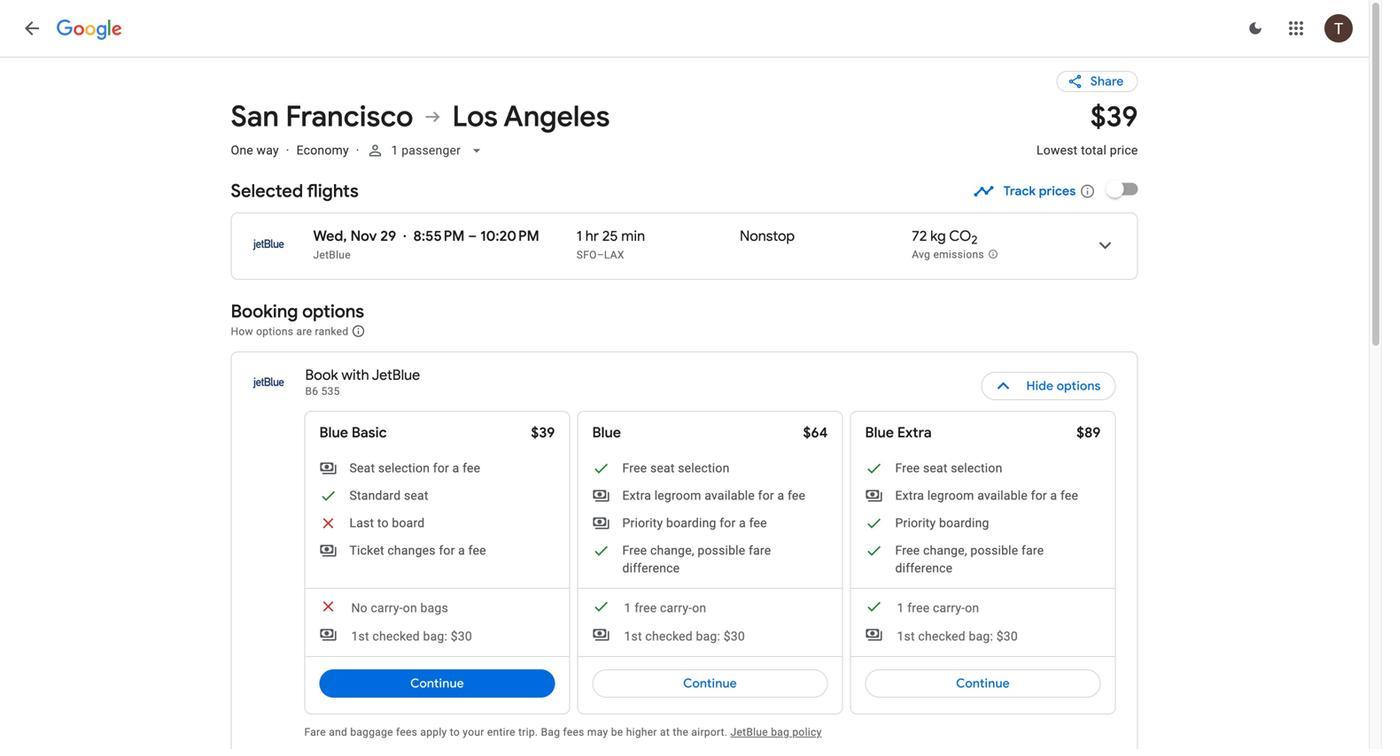 Task type: describe. For each thing, give the bounding box(es) containing it.
1 fees from the left
[[396, 727, 418, 739]]

535
[[321, 386, 340, 398]]

nonstop
[[740, 227, 795, 246]]

hr
[[586, 227, 599, 246]]

trip.
[[519, 727, 538, 739]]

selected
[[231, 180, 303, 203]]

how options are ranked
[[231, 326, 352, 338]]

hide options
[[1027, 379, 1101, 394]]

2 $30 from the left
[[724, 630, 745, 644]]

bag
[[771, 727, 790, 739]]

difference for blue extra
[[896, 562, 953, 576]]

go back image
[[21, 18, 43, 39]]

0 horizontal spatial –
[[468, 227, 477, 246]]

at
[[660, 727, 670, 739]]

continue for blue
[[684, 676, 737, 692]]

bags
[[421, 601, 448, 616]]

checked for blue
[[646, 630, 693, 644]]

san francisco
[[231, 99, 414, 135]]

2 fees from the left
[[563, 727, 585, 739]]

selection for blue extra
[[951, 461, 1003, 476]]

policy
[[793, 727, 822, 739]]

0 horizontal spatial to
[[378, 516, 389, 531]]

book
[[305, 367, 338, 385]]

for for ticket changes for a fee
[[439, 544, 455, 558]]

continue for blue extra
[[957, 676, 1010, 692]]

one way
[[231, 143, 279, 158]]

Flight number B6 535 text field
[[305, 386, 340, 398]]

for for seat selection for a fee
[[433, 461, 449, 476]]

baggage
[[350, 727, 393, 739]]

be
[[611, 727, 624, 739]]

carry- for blue
[[660, 601, 693, 616]]

1st for blue
[[625, 630, 642, 644]]

bag
[[541, 727, 561, 739]]

on for blue
[[693, 601, 707, 616]]

last to board
[[350, 516, 425, 531]]

jetblue bag policy link
[[731, 727, 822, 739]]

and
[[329, 727, 348, 739]]

min
[[622, 227, 646, 246]]

free seat selection for blue
[[623, 461, 730, 476]]

flights
[[307, 180, 359, 203]]

san
[[231, 99, 279, 135]]

your
[[463, 727, 485, 739]]

ticket
[[350, 544, 385, 558]]

jetblue inside book with jetblue b6 535
[[372, 367, 420, 385]]

1 passenger
[[392, 143, 461, 158]]

priority boarding for a fee
[[623, 516, 767, 531]]

blue for blue
[[593, 424, 622, 442]]

Arrival time: 10:20 PM. text field
[[481, 227, 540, 246]]

los
[[453, 99, 498, 135]]

selection for blue
[[678, 461, 730, 476]]

$64
[[804, 424, 828, 442]]

seat
[[350, 461, 375, 476]]

bag: for extra
[[969, 630, 994, 644]]

priority for blue
[[623, 516, 663, 531]]

1 continue from the left
[[411, 676, 464, 692]]

options for hide
[[1057, 379, 1101, 394]]

hide
[[1027, 379, 1054, 394]]

blue basic
[[320, 424, 387, 442]]

carry- for blue extra
[[933, 601, 966, 616]]

free down priority boarding for a fee
[[623, 544, 647, 558]]

options for booking
[[302, 301, 364, 323]]

free down blue extra
[[896, 461, 920, 476]]

wed, nov 29
[[313, 227, 397, 246]]

free change, possible fare difference for blue
[[623, 544, 772, 576]]

angeles
[[504, 99, 610, 135]]

1 free carry-on for blue
[[625, 601, 707, 616]]

ticket changes for a fee
[[350, 544, 487, 558]]

boarding for blue extra
[[940, 516, 990, 531]]

$39 for $39
[[531, 424, 555, 442]]

nonstop flight. element
[[740, 227, 795, 248]]

no carry-on bags
[[351, 601, 448, 616]]

share
[[1091, 74, 1125, 90]]

ranked
[[315, 326, 349, 338]]

8:55 pm – 10:20 pm
[[414, 227, 540, 246]]

$30 for extra
[[997, 630, 1019, 644]]

1 vertical spatial to
[[450, 727, 460, 739]]

booking
[[231, 301, 298, 323]]

change, for blue extra
[[924, 544, 968, 558]]

boarding for blue
[[667, 516, 717, 531]]

book with jetblue b6 535
[[305, 367, 420, 398]]

possible for $64
[[698, 544, 746, 558]]

learn more about tracked prices image
[[1080, 184, 1096, 199]]

72 kg co 2
[[912, 227, 978, 248]]

standard seat
[[350, 489, 429, 504]]

free for blue extra
[[908, 601, 930, 616]]

no
[[351, 601, 368, 616]]

8:55 pm
[[414, 227, 465, 246]]

0 horizontal spatial seat
[[404, 489, 429, 504]]

co
[[950, 227, 972, 246]]

checked for blue basic
[[373, 630, 420, 644]]

nov
[[351, 227, 377, 246]]

1st checked bag: $30 for blue extra
[[898, 630, 1019, 644]]

b6
[[305, 386, 319, 398]]

with
[[342, 367, 370, 385]]

the
[[673, 727, 689, 739]]

bag: for basic
[[423, 630, 448, 644]]

learn more about booking options element
[[352, 322, 366, 341]]

continue button for blue
[[593, 663, 828, 706]]

board
[[392, 516, 425, 531]]

lax
[[604, 249, 625, 262]]

fare and baggage fees apply to your entire trip.  bag fees may be higher at the airport. jetblue bag policy
[[305, 727, 822, 739]]

seat selection for a fee
[[350, 461, 481, 476]]

priority for blue extra
[[896, 516, 936, 531]]

seat for blue
[[651, 461, 675, 476]]

blue for blue extra
[[866, 424, 895, 442]]

1st for blue basic
[[351, 630, 369, 644]]

fee for ticket changes for a fee
[[469, 544, 487, 558]]

one
[[231, 143, 253, 158]]

prices
[[1040, 184, 1077, 199]]

blue extra
[[866, 424, 932, 442]]

entire
[[487, 727, 516, 739]]

a for seat selection for a fee
[[453, 461, 460, 476]]

free down priority boarding
[[896, 544, 920, 558]]

fare for $64
[[749, 544, 772, 558]]

way
[[257, 143, 279, 158]]

available for $89
[[978, 489, 1028, 504]]

29
[[381, 227, 397, 246]]

basic
[[352, 424, 387, 442]]



Task type: locate. For each thing, give the bounding box(es) containing it.
2 horizontal spatial continue button
[[866, 663, 1101, 706]]

possible
[[698, 544, 746, 558], [971, 544, 1019, 558]]

1 vertical spatial –
[[597, 249, 604, 262]]

1st for blue extra
[[898, 630, 916, 644]]

1 horizontal spatial fare
[[1022, 544, 1045, 558]]

carry- down priority boarding for a fee
[[660, 601, 693, 616]]

change, down priority boarding
[[924, 544, 968, 558]]

3 $30 from the left
[[997, 630, 1019, 644]]

1 horizontal spatial fees
[[563, 727, 585, 739]]

2 carry- from the left
[[660, 601, 693, 616]]

1 horizontal spatial first checked bag costs 30 us dollars element
[[593, 627, 745, 646]]

free change, possible fare difference for blue extra
[[896, 544, 1045, 576]]

1 inside the 1 hr 25 min sfo – lax
[[577, 227, 582, 246]]

fees right bag in the bottom of the page
[[563, 727, 585, 739]]

1 boarding from the left
[[667, 516, 717, 531]]

available up priority boarding for a fee
[[705, 489, 755, 504]]

selected flights
[[231, 180, 359, 203]]

0 horizontal spatial boarding
[[667, 516, 717, 531]]

track
[[1004, 184, 1037, 199]]

carry- down priority boarding
[[933, 601, 966, 616]]

free seat selection up priority boarding for a fee
[[623, 461, 730, 476]]

2 continue from the left
[[684, 676, 737, 692]]

1 fare from the left
[[749, 544, 772, 558]]

Departure time: 8:55 PM. text field
[[414, 227, 465, 246]]

0 horizontal spatial free
[[635, 601, 657, 616]]

checked
[[373, 630, 420, 644], [646, 630, 693, 644], [919, 630, 966, 644]]

1 horizontal spatial checked
[[646, 630, 693, 644]]

free for blue
[[635, 601, 657, 616]]

3 on from the left
[[966, 601, 980, 616]]

– right 8:55 pm text field
[[468, 227, 477, 246]]

total duration 1 hr 25 min. element
[[577, 227, 740, 248]]

0 horizontal spatial checked
[[373, 630, 420, 644]]

 image
[[356, 143, 360, 158]]

free change, possible fare difference down priority boarding for a fee
[[623, 544, 772, 576]]

continue button
[[320, 663, 555, 706], [593, 663, 828, 706], [866, 663, 1101, 706]]

are
[[297, 326, 312, 338]]

selection up priority boarding for a fee
[[678, 461, 730, 476]]

2 fare from the left
[[1022, 544, 1045, 558]]

francisco
[[286, 99, 414, 135]]

2 horizontal spatial selection
[[951, 461, 1003, 476]]

0 horizontal spatial difference
[[623, 562, 680, 576]]

free seat selection for blue extra
[[896, 461, 1003, 476]]

first checked bag costs 30 us dollars element for blue basic
[[320, 627, 472, 646]]

extra for blue
[[623, 489, 652, 504]]

1 carry- from the left
[[371, 601, 403, 616]]

1 horizontal spatial jetblue
[[372, 367, 420, 385]]

first checked bag costs 30 us dollars element
[[320, 627, 472, 646], [593, 627, 745, 646], [866, 627, 1019, 646]]

2 change, from the left
[[924, 544, 968, 558]]

selection up standard seat
[[378, 461, 430, 476]]

– inside the 1 hr 25 min sfo – lax
[[597, 249, 604, 262]]

2 checked from the left
[[646, 630, 693, 644]]

$89
[[1077, 424, 1101, 442]]

2 free change, possible fare difference from the left
[[896, 544, 1045, 576]]

2 first checked bag costs 30 us dollars element from the left
[[593, 627, 745, 646]]

free seat selection
[[623, 461, 730, 476], [896, 461, 1003, 476]]

3 1st from the left
[[898, 630, 916, 644]]

airport.
[[692, 727, 728, 739]]

a for priority boarding for a fee
[[739, 516, 746, 531]]

2 horizontal spatial first checked bag costs 30 us dollars element
[[866, 627, 1019, 646]]

3 first checked bag costs 30 us dollars element from the left
[[866, 627, 1019, 646]]

0 horizontal spatial change,
[[651, 544, 695, 558]]

avg
[[912, 249, 931, 261]]

carry-
[[371, 601, 403, 616], [660, 601, 693, 616], [933, 601, 966, 616]]

difference down priority boarding for a fee
[[623, 562, 680, 576]]

fare
[[305, 727, 326, 739]]

3 bag: from the left
[[969, 630, 994, 644]]

1 checked from the left
[[373, 630, 420, 644]]

0 horizontal spatial free seat selection
[[623, 461, 730, 476]]

price
[[1111, 143, 1139, 158]]

0 vertical spatial –
[[468, 227, 477, 246]]

1 extra legroom available for a fee from the left
[[623, 489, 806, 504]]

1 possible from the left
[[698, 544, 746, 558]]

extra for blue extra
[[896, 489, 925, 504]]

booking options
[[231, 301, 364, 323]]

available for $64
[[705, 489, 755, 504]]

free up priority boarding for a fee
[[623, 461, 647, 476]]

3 1st checked bag: $30 from the left
[[898, 630, 1019, 644]]

2 horizontal spatial continue
[[957, 676, 1010, 692]]

None text field
[[1037, 99, 1139, 174]]

1 first checked bag costs 30 us dollars element from the left
[[320, 627, 472, 646]]

seat for blue extra
[[924, 461, 948, 476]]

0 horizontal spatial extra legroom available for a fee
[[623, 489, 806, 504]]

continue
[[411, 676, 464, 692], [684, 676, 737, 692], [957, 676, 1010, 692]]

difference
[[623, 562, 680, 576], [896, 562, 953, 576]]

1 vertical spatial $39
[[531, 424, 555, 442]]

1 blue from the left
[[320, 424, 348, 442]]

1 vertical spatial jetblue
[[372, 367, 420, 385]]

total
[[1082, 143, 1107, 158]]

1 difference from the left
[[623, 562, 680, 576]]

jetblue left 'bag' at right bottom
[[731, 727, 769, 739]]

1
[[392, 143, 399, 158], [577, 227, 582, 246], [625, 601, 632, 616], [898, 601, 905, 616]]

1 passenger button
[[360, 129, 493, 172]]

priority
[[623, 516, 663, 531], [896, 516, 936, 531]]

options down booking
[[256, 326, 294, 338]]

1 horizontal spatial to
[[450, 727, 460, 739]]

1 horizontal spatial boarding
[[940, 516, 990, 531]]

standard
[[350, 489, 401, 504]]

kg
[[931, 227, 947, 246]]

1 1 free carry-on from the left
[[625, 601, 707, 616]]

0 horizontal spatial continue
[[411, 676, 464, 692]]

seat down seat selection for a fee
[[404, 489, 429, 504]]

first checked bag costs 30 us dollars element for blue
[[593, 627, 745, 646]]

2 possible from the left
[[971, 544, 1019, 558]]

on for blue extra
[[966, 601, 980, 616]]

main content containing san francisco
[[231, 57, 1139, 750]]

$39 lowest total price
[[1037, 99, 1139, 158]]

0 horizontal spatial fare
[[749, 544, 772, 558]]

3 checked from the left
[[919, 630, 966, 644]]

0 horizontal spatial available
[[705, 489, 755, 504]]

0 horizontal spatial carry-
[[371, 601, 403, 616]]

extra legroom available for a fee for blue extra
[[896, 489, 1079, 504]]

none text field containing $39
[[1037, 99, 1139, 174]]

1 horizontal spatial free change, possible fare difference
[[896, 544, 1045, 576]]

10:20 pm
[[481, 227, 540, 246]]

legroom for blue
[[655, 489, 702, 504]]

free seat selection up priority boarding
[[896, 461, 1003, 476]]

options up the ranked
[[302, 301, 364, 323]]

0 horizontal spatial 1 free carry-on
[[625, 601, 707, 616]]

change appearance image
[[1235, 7, 1277, 50]]

2 selection from the left
[[678, 461, 730, 476]]

0 horizontal spatial blue
[[320, 424, 348, 442]]

available
[[705, 489, 755, 504], [978, 489, 1028, 504]]

seat
[[651, 461, 675, 476], [924, 461, 948, 476], [404, 489, 429, 504]]

0 horizontal spatial bag:
[[423, 630, 448, 644]]

1 horizontal spatial selection
[[678, 461, 730, 476]]

1 free carry-on
[[625, 601, 707, 616], [898, 601, 980, 616]]

how
[[231, 326, 253, 338]]

2 horizontal spatial blue
[[866, 424, 895, 442]]

possible for $89
[[971, 544, 1019, 558]]

3 selection from the left
[[951, 461, 1003, 476]]

0 horizontal spatial selection
[[378, 461, 430, 476]]

continue button for blue extra
[[866, 663, 1101, 706]]

economy
[[297, 143, 349, 158]]

available up priority boarding
[[978, 489, 1028, 504]]

0 horizontal spatial fees
[[396, 727, 418, 739]]

0 horizontal spatial jetblue
[[313, 249, 351, 262]]

0 horizontal spatial possible
[[698, 544, 746, 558]]

change,
[[651, 544, 695, 558], [924, 544, 968, 558]]

0 horizontal spatial $39
[[531, 424, 555, 442]]

higher
[[626, 727, 658, 739]]

1 free seat selection from the left
[[623, 461, 730, 476]]

possible down priority boarding for a fee
[[698, 544, 746, 558]]

changes
[[388, 544, 436, 558]]

options
[[302, 301, 364, 323], [256, 326, 294, 338], [1057, 379, 1101, 394]]

priority boarding
[[896, 516, 990, 531]]

$30 for basic
[[451, 630, 472, 644]]

difference down priority boarding
[[896, 562, 953, 576]]

1 horizontal spatial 1st
[[625, 630, 642, 644]]

3 blue from the left
[[866, 424, 895, 442]]

1 horizontal spatial legroom
[[928, 489, 975, 504]]

emissions
[[934, 249, 985, 261]]

2 difference from the left
[[896, 562, 953, 576]]

fee for priority boarding for a fee
[[750, 516, 767, 531]]

to left the your
[[450, 727, 460, 739]]

1 horizontal spatial on
[[693, 601, 707, 616]]

1 on from the left
[[403, 601, 417, 616]]

0 vertical spatial $39
[[1091, 99, 1139, 135]]

2 available from the left
[[978, 489, 1028, 504]]

2 horizontal spatial seat
[[924, 461, 948, 476]]

2 free from the left
[[908, 601, 930, 616]]

2 1st from the left
[[625, 630, 642, 644]]

legroom
[[655, 489, 702, 504], [928, 489, 975, 504]]

1 horizontal spatial $39
[[1091, 99, 1139, 135]]

possible down priority boarding
[[971, 544, 1019, 558]]

1 horizontal spatial 1 free carry-on
[[898, 601, 980, 616]]

jetblue right with
[[372, 367, 420, 385]]

0 horizontal spatial legroom
[[655, 489, 702, 504]]

2 blue from the left
[[593, 424, 622, 442]]

2 continue button from the left
[[593, 663, 828, 706]]

boarding
[[667, 516, 717, 531], [940, 516, 990, 531]]

extra legroom available for a fee up priority boarding for a fee
[[623, 489, 806, 504]]

2 free seat selection from the left
[[896, 461, 1003, 476]]

fee for seat selection for a fee
[[463, 461, 481, 476]]

1 continue button from the left
[[320, 663, 555, 706]]

0 vertical spatial jetblue
[[313, 249, 351, 262]]

flight details. departing flight on wednesday, november 29. leaves san francisco international airport at 8:55 pm on wednesday, november 29 and arrives at los angeles international airport at 10:20 pm on wednesday, november 29. image
[[1085, 224, 1127, 267]]

0 horizontal spatial options
[[256, 326, 294, 338]]

1 change, from the left
[[651, 544, 695, 558]]

departing flight on wednesday, november 29. leaves san francisco international airport at 8:55 pm on wednesday, november 29 and arrives at los angeles international airport at 10:20 pm on wednesday, november 29. element
[[313, 227, 540, 246]]

2 1st checked bag: $30 from the left
[[625, 630, 745, 644]]

2 horizontal spatial bag:
[[969, 630, 994, 644]]

options right hide
[[1057, 379, 1101, 394]]

difference for blue
[[623, 562, 680, 576]]

1 horizontal spatial possible
[[971, 544, 1019, 558]]

0 horizontal spatial continue button
[[320, 663, 555, 706]]

72
[[912, 227, 928, 246]]

$39
[[1091, 99, 1139, 135], [531, 424, 555, 442]]

3 continue from the left
[[957, 676, 1010, 692]]

change, down priority boarding for a fee
[[651, 544, 695, 558]]

learn more about booking options image
[[352, 324, 366, 339]]

1 horizontal spatial bag:
[[696, 630, 721, 644]]

1 horizontal spatial free seat selection
[[896, 461, 1003, 476]]

1 horizontal spatial options
[[302, 301, 364, 323]]

1 1st checked bag: $30 from the left
[[351, 630, 472, 644]]

2 1 free carry-on from the left
[[898, 601, 980, 616]]

first checked bag costs 30 us dollars element for blue extra
[[866, 627, 1019, 646]]

1 horizontal spatial priority
[[896, 516, 936, 531]]

1 horizontal spatial free
[[908, 601, 930, 616]]

1 horizontal spatial $30
[[724, 630, 745, 644]]

2 horizontal spatial options
[[1057, 379, 1101, 394]]

2 horizontal spatial 1st checked bag: $30
[[898, 630, 1019, 644]]

2 priority from the left
[[896, 516, 936, 531]]

0 vertical spatial options
[[302, 301, 364, 323]]

hide options button
[[982, 365, 1117, 408]]

extra legroom available for a fee up priority boarding
[[896, 489, 1079, 504]]

options inside dropdown button
[[1057, 379, 1101, 394]]

jetblue
[[313, 249, 351, 262], [372, 367, 420, 385], [731, 727, 769, 739]]

last
[[350, 516, 374, 531]]

1st checked bag: $30 for blue basic
[[351, 630, 472, 644]]

0 horizontal spatial 1st checked bag: $30
[[351, 630, 472, 644]]

1 horizontal spatial change,
[[924, 544, 968, 558]]

extra
[[898, 424, 932, 442], [623, 489, 652, 504], [896, 489, 925, 504]]

$39 inside the $39 lowest total price
[[1091, 99, 1139, 135]]

seat down blue extra
[[924, 461, 948, 476]]

1 1st from the left
[[351, 630, 369, 644]]

1 inside popup button
[[392, 143, 399, 158]]

options for how
[[256, 326, 294, 338]]

1 available from the left
[[705, 489, 755, 504]]

passenger
[[402, 143, 461, 158]]

2 vertical spatial jetblue
[[731, 727, 769, 739]]

1 horizontal spatial difference
[[896, 562, 953, 576]]

fare for $89
[[1022, 544, 1045, 558]]

1 horizontal spatial –
[[597, 249, 604, 262]]

1 free carry-on for blue extra
[[898, 601, 980, 616]]

1 bag: from the left
[[423, 630, 448, 644]]

avg emissions
[[912, 249, 985, 261]]

2 extra legroom available for a fee from the left
[[896, 489, 1079, 504]]

2 vertical spatial options
[[1057, 379, 1101, 394]]

jetblue down wed,
[[313, 249, 351, 262]]

change, for blue
[[651, 544, 695, 558]]

main content
[[231, 57, 1139, 750]]

los angeles
[[453, 99, 610, 135]]

 image
[[286, 143, 290, 158]]

2 horizontal spatial jetblue
[[731, 727, 769, 739]]

3 continue button from the left
[[866, 663, 1101, 706]]

39 us dollars element
[[1091, 99, 1139, 135]]

1 horizontal spatial continue
[[684, 676, 737, 692]]

legroom for blue extra
[[928, 489, 975, 504]]

–
[[468, 227, 477, 246], [597, 249, 604, 262]]

selection
[[378, 461, 430, 476], [678, 461, 730, 476], [951, 461, 1003, 476]]

1 hr 25 min sfo – lax
[[577, 227, 646, 262]]

$39 for $39 lowest total price
[[1091, 99, 1139, 135]]

2 horizontal spatial $30
[[997, 630, 1019, 644]]

0 horizontal spatial first checked bag costs 30 us dollars element
[[320, 627, 472, 646]]

2 legroom from the left
[[928, 489, 975, 504]]

0 horizontal spatial $30
[[451, 630, 472, 644]]

loading results progress bar
[[0, 57, 1370, 60]]

0 horizontal spatial priority
[[623, 516, 663, 531]]

may
[[588, 727, 609, 739]]

0 vertical spatial to
[[378, 516, 389, 531]]

1 horizontal spatial extra legroom available for a fee
[[896, 489, 1079, 504]]

carry- right "no"
[[371, 601, 403, 616]]

1 horizontal spatial seat
[[651, 461, 675, 476]]

apply
[[421, 727, 447, 739]]

extra legroom available for a fee for blue
[[623, 489, 806, 504]]

checked for blue extra
[[919, 630, 966, 644]]

to right last
[[378, 516, 389, 531]]

San Francisco to Los Angeles text field
[[231, 99, 1016, 135]]

1 free change, possible fare difference from the left
[[623, 544, 772, 576]]

2 horizontal spatial checked
[[919, 630, 966, 644]]

2 on from the left
[[693, 601, 707, 616]]

wed,
[[313, 227, 347, 246]]

1 free from the left
[[635, 601, 657, 616]]

0 horizontal spatial 1st
[[351, 630, 369, 644]]

1st checked bag: $30 for blue
[[625, 630, 745, 644]]

3 carry- from the left
[[933, 601, 966, 616]]

legroom up priority boarding
[[928, 489, 975, 504]]

– down hr
[[597, 249, 604, 262]]

1 horizontal spatial continue button
[[593, 663, 828, 706]]

1 horizontal spatial available
[[978, 489, 1028, 504]]

1 legroom from the left
[[655, 489, 702, 504]]

1 vertical spatial options
[[256, 326, 294, 338]]

for for priority boarding for a fee
[[720, 516, 736, 531]]

0 horizontal spatial on
[[403, 601, 417, 616]]

1 horizontal spatial blue
[[593, 424, 622, 442]]

1 horizontal spatial 1st checked bag: $30
[[625, 630, 745, 644]]

for
[[433, 461, 449, 476], [759, 489, 775, 504], [1032, 489, 1048, 504], [720, 516, 736, 531], [439, 544, 455, 558]]

selection up priority boarding
[[951, 461, 1003, 476]]

2 horizontal spatial on
[[966, 601, 980, 616]]

2 boarding from the left
[[940, 516, 990, 531]]

share button
[[1057, 71, 1139, 92]]

1 horizontal spatial carry-
[[660, 601, 693, 616]]

1 $30 from the left
[[451, 630, 472, 644]]

to
[[378, 516, 389, 531], [450, 727, 460, 739]]

free change, possible fare difference down priority boarding
[[896, 544, 1045, 576]]

fees left apply
[[396, 727, 418, 739]]

1 priority from the left
[[623, 516, 663, 531]]

0 horizontal spatial free change, possible fare difference
[[623, 544, 772, 576]]

1 selection from the left
[[378, 461, 430, 476]]

track prices
[[1004, 184, 1077, 199]]

2 horizontal spatial 1st
[[898, 630, 916, 644]]

1st checked bag: $30
[[351, 630, 472, 644], [625, 630, 745, 644], [898, 630, 1019, 644]]

blue for blue basic
[[320, 424, 348, 442]]

legroom up priority boarding for a fee
[[655, 489, 702, 504]]

2
[[972, 233, 978, 248]]

2 horizontal spatial carry-
[[933, 601, 966, 616]]

2 bag: from the left
[[696, 630, 721, 644]]

seat up priority boarding for a fee
[[651, 461, 675, 476]]

a for ticket changes for a fee
[[458, 544, 465, 558]]

25
[[603, 227, 618, 246]]

lowest
[[1037, 143, 1078, 158]]

sfo
[[577, 249, 597, 262]]



Task type: vqa. For each thing, say whether or not it's contained in the screenshot.
'a' for Ticket changes for a fee
yes



